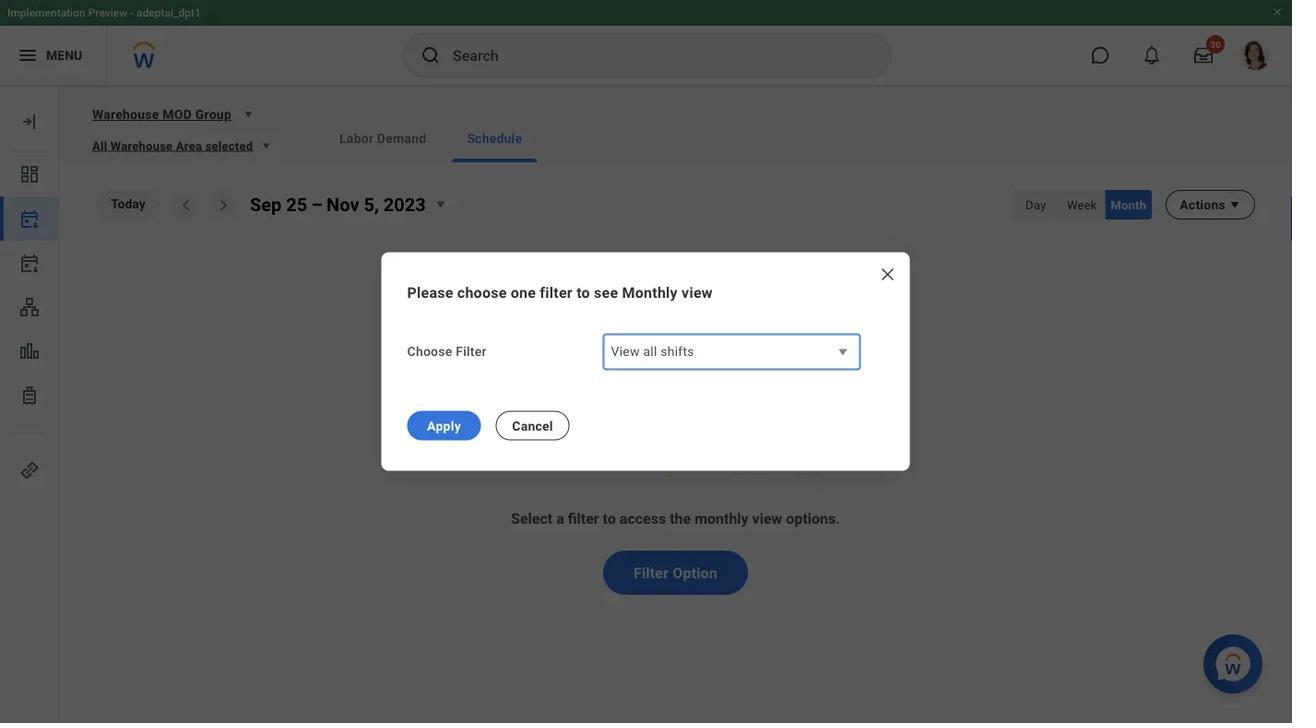 Task type: vqa. For each thing, say whether or not it's contained in the screenshot.
dashboard expenses icon
no



Task type: describe. For each thing, give the bounding box(es) containing it.
-
[[130, 6, 134, 19]]

filter inside filter option "button"
[[634, 564, 669, 582]]

tab list containing labor demand
[[288, 114, 1270, 162]]

filter option button
[[603, 551, 748, 595]]

labor demand button
[[325, 114, 441, 162]]

apply button
[[407, 411, 481, 440]]

1 vertical spatial warehouse
[[111, 139, 173, 153]]

all warehouse area selected
[[92, 139, 253, 153]]

filter inside 'please choose one filter to see monthly view' dialog
[[456, 344, 487, 359]]

profile logan mcneil element
[[1230, 35, 1281, 76]]

filter inside dialog
[[540, 284, 573, 302]]

filter option
[[634, 564, 718, 582]]

to inside sep 25 – nov 5, 2023 tab panel
[[603, 510, 616, 528]]

chevron left small image
[[175, 194, 197, 216]]

choose filter
[[407, 344, 487, 359]]

search image
[[420, 44, 442, 66]]

view for monthly
[[752, 510, 783, 528]]

implementation preview -   adeptai_dpt1
[[7, 6, 201, 19]]

caret down small image inside sep 25 – nov 5, 2023 button
[[430, 193, 452, 215]]

inbox large image
[[1195, 46, 1213, 65]]

view team image
[[18, 296, 41, 318]]

labor
[[339, 131, 374, 146]]

see
[[594, 284, 618, 302]]

day button
[[1013, 190, 1059, 220]]

group
[[195, 107, 232, 122]]

navigation pane region
[[0, 85, 59, 723]]

adeptai_dpt1
[[137, 6, 201, 19]]

all
[[92, 139, 107, 153]]

warehouse mod group
[[92, 107, 232, 122]]

chevron right small image
[[212, 194, 234, 216]]

demand
[[377, 131, 427, 146]]

caret down small image for warehouse mod group
[[239, 105, 257, 124]]

today button
[[96, 189, 161, 219]]

schedule button
[[452, 114, 537, 162]]

1 calendar user solid image from the top
[[18, 208, 41, 230]]

choose
[[407, 344, 453, 359]]

day
[[1026, 198, 1047, 212]]

preview
[[88, 6, 127, 19]]

area
[[176, 139, 202, 153]]

sep 25 – nov 5, 2023 tab panel
[[59, 162, 1292, 723]]



Task type: locate. For each thing, give the bounding box(es) containing it.
0 vertical spatial view
[[682, 284, 713, 302]]

options.
[[786, 510, 840, 528]]

apply
[[427, 418, 461, 433]]

warehouse down warehouse mod group
[[111, 139, 173, 153]]

0 vertical spatial filter
[[540, 284, 573, 302]]

to left access
[[603, 510, 616, 528]]

please choose one filter to see monthly view dialog
[[381, 252, 910, 471]]

1 horizontal spatial to
[[603, 510, 616, 528]]

today
[[111, 196, 146, 212]]

view for monthly
[[682, 284, 713, 302]]

please
[[407, 284, 454, 302]]

view inside sep 25 – nov 5, 2023 tab panel
[[752, 510, 783, 528]]

0 vertical spatial warehouse
[[92, 107, 159, 122]]

filter right a
[[568, 510, 599, 528]]

notifications large image
[[1143, 46, 1161, 65]]

0 vertical spatial filter
[[456, 344, 487, 359]]

0 vertical spatial to
[[577, 284, 590, 302]]

filter
[[540, 284, 573, 302], [568, 510, 599, 528]]

a
[[556, 510, 564, 528]]

close environment banner image
[[1272, 6, 1283, 18]]

1 vertical spatial caret down small image
[[257, 137, 275, 155]]

1 vertical spatial filter
[[568, 510, 599, 528]]

filter inside sep 25 – nov 5, 2023 tab panel
[[568, 510, 599, 528]]

0 vertical spatial caret down small image
[[239, 105, 257, 124]]

to left see
[[577, 284, 590, 302]]

week button
[[1059, 190, 1105, 220]]

caret down small image
[[239, 105, 257, 124], [257, 137, 275, 155], [430, 193, 452, 215]]

month
[[1111, 198, 1147, 212]]

1 horizontal spatial filter
[[634, 564, 669, 582]]

0 horizontal spatial filter
[[456, 344, 487, 359]]

dashboard image
[[18, 163, 41, 185]]

1 vertical spatial to
[[603, 510, 616, 528]]

monthly
[[695, 510, 749, 528]]

0 horizontal spatial to
[[577, 284, 590, 302]]

1 vertical spatial view
[[752, 510, 783, 528]]

implementation
[[7, 6, 86, 19]]

warehouse
[[92, 107, 159, 122], [111, 139, 173, 153]]

filter
[[456, 344, 487, 359], [634, 564, 669, 582]]

cancel button
[[496, 411, 570, 440]]

x image
[[879, 265, 897, 284]]

one
[[511, 284, 536, 302]]

please choose one filter to see monthly view
[[407, 284, 713, 302]]

2 vertical spatial caret down small image
[[430, 193, 452, 215]]

caret down small image right "selected"
[[257, 137, 275, 155]]

implementation preview -   adeptai_dpt1 banner
[[0, 0, 1292, 85]]

5,
[[364, 194, 379, 216]]

select
[[511, 510, 553, 528]]

filter right one
[[540, 284, 573, 302]]

choose
[[457, 284, 507, 302]]

1 vertical spatial calendar user solid image
[[18, 252, 41, 274]]

view inside dialog
[[682, 284, 713, 302]]

caret down small image for all warehouse area selected
[[257, 137, 275, 155]]

option
[[673, 564, 718, 582]]

1 vertical spatial filter
[[634, 564, 669, 582]]

labor demand
[[339, 131, 427, 146]]

sep 25 – nov 5, 2023 button
[[244, 192, 457, 219]]

select a filter to access the monthly view options.
[[511, 510, 840, 528]]

2 calendar user solid image from the top
[[18, 252, 41, 274]]

tab list
[[288, 114, 1270, 162]]

to inside 'please choose one filter to see monthly view' dialog
[[577, 284, 590, 302]]

warehouse mod group button
[[81, 96, 265, 133]]

filter right the choose at left top
[[456, 344, 487, 359]]

filter left option
[[634, 564, 669, 582]]

mod
[[163, 107, 192, 122]]

caret down small image inside "warehouse mod group" button
[[239, 105, 257, 124]]

1 horizontal spatial view
[[752, 510, 783, 528]]

week
[[1067, 198, 1097, 212]]

warehouse up all
[[92, 107, 159, 122]]

caret down small image inside all warehouse area selected button
[[257, 137, 275, 155]]

month button
[[1105, 190, 1152, 220]]

monthly
[[622, 284, 678, 302]]

calendar user solid image
[[18, 208, 41, 230], [18, 252, 41, 274]]

caret down small image right the 2023
[[430, 193, 452, 215]]

2023
[[384, 194, 426, 216]]

caret down small image right group
[[239, 105, 257, 124]]

all warehouse area selected button
[[81, 133, 283, 159]]

access
[[620, 510, 666, 528]]

calendar user solid image up view team image
[[18, 252, 41, 274]]

selected
[[205, 139, 253, 153]]

sep 25 – nov 5, 2023
[[250, 194, 426, 216]]

to
[[577, 284, 590, 302], [603, 510, 616, 528]]

0 vertical spatial calendar user solid image
[[18, 208, 41, 230]]

calendar user solid image down dashboard icon
[[18, 208, 41, 230]]

0 horizontal spatial view
[[682, 284, 713, 302]]

view
[[682, 284, 713, 302], [752, 510, 783, 528]]

25 – nov
[[286, 194, 359, 216]]

sep
[[250, 194, 282, 216]]

cancel
[[512, 418, 553, 433]]

task timeoff image
[[18, 385, 41, 407]]

the
[[670, 510, 691, 528]]

schedule
[[467, 131, 522, 146]]



